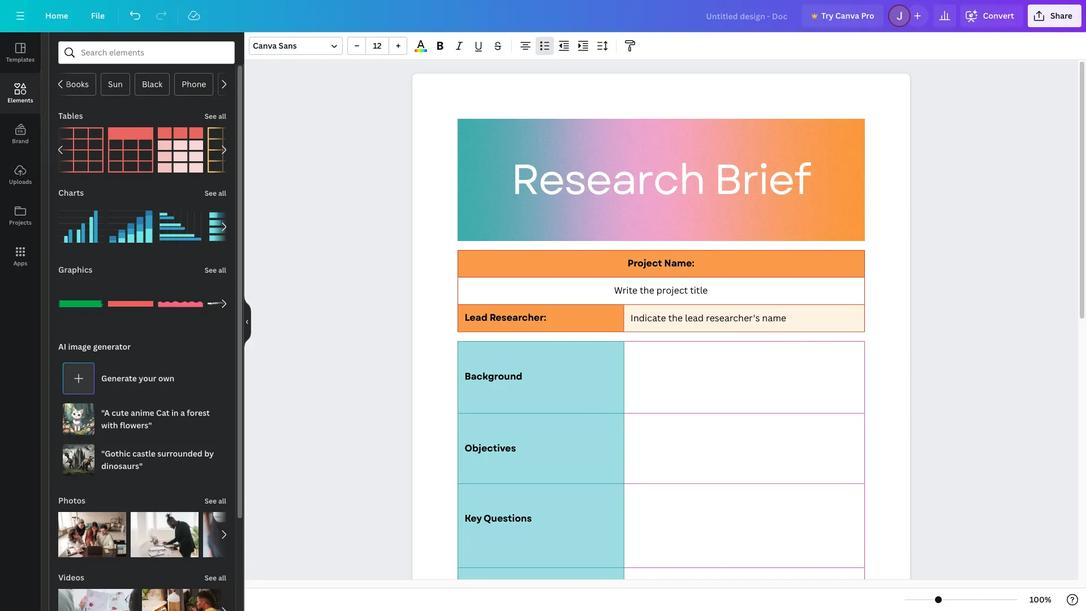 Task type: locate. For each thing, give the bounding box(es) containing it.
100% button
[[1023, 591, 1060, 609]]

2 see from the top
[[205, 189, 217, 198]]

3 see all button from the top
[[204, 259, 228, 281]]

0 vertical spatial canva
[[836, 10, 860, 21]]

"gothic castle surrounded by dinosaurs"
[[101, 448, 214, 472]]

see all button for videos
[[204, 567, 228, 589]]

see for charts
[[205, 189, 217, 198]]

dinosaurs"
[[101, 461, 143, 472]]

main menu bar
[[0, 0, 1087, 32]]

all for charts
[[218, 189, 226, 198]]

graphics button
[[57, 259, 94, 281]]

4 add this table to the canvas image from the left
[[208, 127, 253, 173]]

5 see all button from the top
[[204, 567, 228, 589]]

home link
[[36, 5, 77, 27]]

2 see all button from the top
[[204, 182, 228, 204]]

projects button
[[0, 195, 41, 236]]

1 see all button from the top
[[204, 105, 228, 127]]

share button
[[1029, 5, 1082, 27]]

4 see all from the top
[[205, 496, 226, 506]]

all for videos
[[218, 573, 226, 583]]

cute
[[112, 408, 129, 418]]

hide image
[[244, 295, 251, 349]]

3 see all from the top
[[205, 265, 226, 275]]

3 add this table to the canvas image from the left
[[158, 127, 203, 173]]

uploads
[[9, 178, 32, 186]]

100%
[[1030, 594, 1052, 605]]

Search elements search field
[[81, 42, 212, 63]]

barista making coffee image
[[203, 512, 271, 558]]

see
[[205, 112, 217, 121], [205, 189, 217, 198], [205, 265, 217, 275], [205, 496, 217, 506], [205, 573, 217, 583]]

1 horizontal spatial canva
[[836, 10, 860, 21]]

all for photos
[[218, 496, 226, 506]]

graphics
[[58, 264, 93, 275]]

black button
[[135, 73, 170, 96]]

5 see from the top
[[205, 573, 217, 583]]

2 all from the top
[[218, 189, 226, 198]]

0 horizontal spatial canva
[[253, 40, 277, 51]]

research
[[511, 149, 705, 210]]

apps
[[13, 259, 27, 267]]

group
[[348, 37, 408, 55], [58, 198, 104, 250], [108, 198, 153, 250], [158, 198, 203, 250], [208, 204, 253, 250], [58, 275, 104, 327], [108, 281, 153, 327], [158, 281, 203, 327], [208, 281, 253, 327], [58, 506, 126, 558], [131, 506, 199, 558], [203, 512, 271, 558], [58, 582, 138, 611], [142, 582, 222, 611]]

Research Brief text field
[[412, 74, 911, 611]]

surrounded
[[158, 448, 203, 459]]

add this table to the canvas image
[[58, 127, 104, 173], [108, 127, 153, 173], [158, 127, 203, 173], [208, 127, 253, 173]]

all
[[218, 112, 226, 121], [218, 189, 226, 198], [218, 265, 226, 275], [218, 496, 226, 506], [218, 573, 226, 583]]

see all for graphics
[[205, 265, 226, 275]]

see all
[[205, 112, 226, 121], [205, 189, 226, 198], [205, 265, 226, 275], [205, 496, 226, 506], [205, 573, 226, 583]]

see all button for tables
[[204, 105, 228, 127]]

1 vertical spatial canva
[[253, 40, 277, 51]]

canva left sans
[[253, 40, 277, 51]]

research brief
[[511, 149, 811, 210]]

sun
[[108, 79, 123, 89]]

generator
[[93, 341, 131, 352]]

home
[[45, 10, 68, 21]]

phone button
[[174, 73, 214, 96]]

5 all from the top
[[218, 573, 226, 583]]

see all button
[[204, 105, 228, 127], [204, 182, 228, 204], [204, 259, 228, 281], [204, 490, 228, 512], [204, 567, 228, 589]]

4 all from the top
[[218, 496, 226, 506]]

see for videos
[[205, 573, 217, 583]]

canva inside dropdown button
[[253, 40, 277, 51]]

3 see from the top
[[205, 265, 217, 275]]

3 all from the top
[[218, 265, 226, 275]]

templates
[[6, 55, 35, 63]]

sans
[[279, 40, 297, 51]]

canva inside button
[[836, 10, 860, 21]]

1 all from the top
[[218, 112, 226, 121]]

see all for videos
[[205, 573, 226, 583]]

2 see all from the top
[[205, 189, 226, 198]]

teacher teaching students with digital art image
[[58, 512, 126, 558]]

torn paper banner with space for text image
[[208, 281, 253, 327]]

tables button
[[57, 105, 84, 127]]

easter banner image
[[108, 281, 153, 327]]

posters
[[257, 79, 286, 89]]

4 see all button from the top
[[204, 490, 228, 512]]

4 see from the top
[[205, 496, 217, 506]]

pro
[[862, 10, 875, 21]]

try canva pro
[[822, 10, 875, 21]]

apps button
[[0, 236, 41, 277]]

own
[[158, 373, 175, 384]]

flowers"
[[120, 420, 152, 431]]

see for tables
[[205, 112, 217, 121]]

1 see all from the top
[[205, 112, 226, 121]]

see all for charts
[[205, 189, 226, 198]]

canva right try at the right top of the page
[[836, 10, 860, 21]]

see for photos
[[205, 496, 217, 506]]

1 see from the top
[[205, 112, 217, 121]]

wanted posters
[[226, 79, 286, 89]]

Design title text field
[[698, 5, 798, 27]]

convert
[[984, 10, 1015, 21]]

see all button for graphics
[[204, 259, 228, 281]]

try canva pro button
[[803, 5, 884, 27]]

"a
[[101, 408, 110, 418]]

templates button
[[0, 32, 41, 73]]

canva
[[836, 10, 860, 21], [253, 40, 277, 51]]

books button
[[58, 73, 96, 96]]

5 see all from the top
[[205, 573, 226, 583]]



Task type: describe. For each thing, give the bounding box(es) containing it.
see all button for charts
[[204, 182, 228, 204]]

photos button
[[57, 490, 87, 512]]

ai image generator
[[58, 341, 131, 352]]

playful decorative ribbon banner image
[[58, 281, 104, 327]]

share
[[1051, 10, 1073, 21]]

generate your own
[[101, 373, 175, 384]]

image
[[68, 341, 91, 352]]

1 add this table to the canvas image from the left
[[58, 127, 104, 173]]

brief
[[714, 149, 811, 210]]

a
[[181, 408, 185, 418]]

tables
[[58, 110, 83, 121]]

ai
[[58, 341, 66, 352]]

file
[[91, 10, 105, 21]]

color range image
[[415, 49, 427, 52]]

2 add this table to the canvas image from the left
[[108, 127, 153, 173]]

wanted posters button
[[218, 73, 293, 96]]

in
[[171, 408, 179, 418]]

charts
[[58, 187, 84, 198]]

brand
[[12, 137, 29, 145]]

wanted
[[226, 79, 255, 89]]

playful decorative wavy banner image
[[158, 281, 203, 327]]

file button
[[82, 5, 114, 27]]

"a cute anime cat in a forest with flowers"
[[101, 408, 210, 431]]

with
[[101, 420, 118, 431]]

elements button
[[0, 73, 41, 114]]

focused businessman using laptop image
[[131, 512, 199, 558]]

castle
[[132, 448, 156, 459]]

books
[[66, 79, 89, 89]]

canva sans button
[[249, 37, 343, 55]]

generate
[[101, 373, 137, 384]]

see all for photos
[[205, 496, 226, 506]]

cat
[[156, 408, 170, 418]]

videos
[[58, 572, 84, 583]]

anime
[[131, 408, 154, 418]]

try
[[822, 10, 834, 21]]

phone
[[182, 79, 206, 89]]

– – number field
[[370, 40, 386, 51]]

your
[[139, 373, 157, 384]]

black
[[142, 79, 163, 89]]

all for graphics
[[218, 265, 226, 275]]

projects
[[9, 219, 32, 226]]

canva sans
[[253, 40, 297, 51]]

videos button
[[57, 567, 86, 589]]

all for tables
[[218, 112, 226, 121]]

by
[[204, 448, 214, 459]]

uploads button
[[0, 155, 41, 195]]

elements
[[8, 96, 33, 104]]

sun button
[[101, 73, 130, 96]]

brand button
[[0, 114, 41, 155]]

see for graphics
[[205, 265, 217, 275]]

side panel tab list
[[0, 32, 41, 277]]

photos
[[58, 495, 86, 506]]

"gothic
[[101, 448, 131, 459]]

convert button
[[961, 5, 1024, 27]]

see all button for photos
[[204, 490, 228, 512]]

forest
[[187, 408, 210, 418]]

see all for tables
[[205, 112, 226, 121]]

charts button
[[57, 182, 85, 204]]



Task type: vqa. For each thing, say whether or not it's contained in the screenshot.
design.
no



